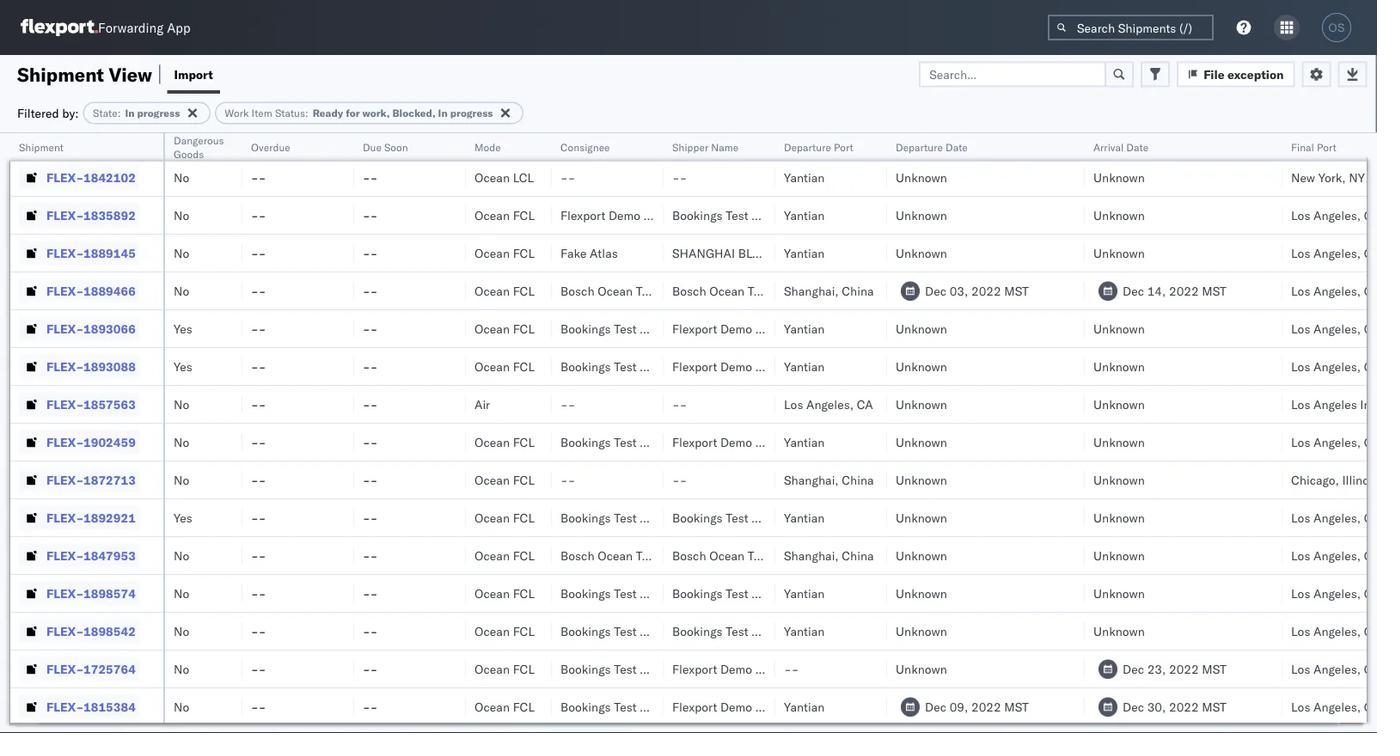 Task type: vqa. For each thing, say whether or not it's contained in the screenshot.


Task type: describe. For each thing, give the bounding box(es) containing it.
departure date
[[896, 141, 968, 153]]

forwarding
[[98, 19, 164, 36]]

fake atlas
[[561, 245, 618, 260]]

dangerous goods
[[174, 134, 224, 160]]

resize handle column header for mode
[[531, 133, 552, 733]]

ocean for 1842102
[[475, 170, 510, 185]]

2022 for 14,
[[1169, 283, 1199, 298]]

1893088
[[83, 359, 136, 374]]

ocean fcl for flex-1847953
[[475, 548, 535, 563]]

angeles, for flex-1889466
[[1314, 283, 1361, 298]]

flex-1857563 button
[[19, 392, 139, 417]]

ca for flex-1889145
[[1364, 245, 1377, 260]]

flex-1872713 button
[[19, 468, 139, 492]]

bookings test consignee for flex-1815384
[[561, 699, 698, 714]]

flex- for 1902459
[[46, 435, 83, 450]]

bookings test consignee for flex-1892921
[[561, 510, 698, 525]]

fcl for flex-1847953
[[513, 548, 535, 563]]

flex- for 1898542
[[46, 624, 83, 639]]

dec for dec 14, 2022 mst
[[1123, 283, 1144, 298]]

bookings test shipper china for 1892921
[[672, 510, 829, 525]]

shipper for flex-1815384
[[755, 699, 798, 714]]

co. for 1902459
[[801, 435, 818, 450]]

shipper for flex-1898574
[[752, 586, 794, 601]]

no for flex-1842102
[[174, 170, 189, 185]]

los for flex-1889466
[[1291, 283, 1311, 298]]

name
[[711, 141, 739, 153]]

filtered by:
[[17, 105, 79, 120]]

3 resize handle column header from the left
[[334, 133, 354, 733]]

flex-1842102
[[46, 170, 136, 185]]

no for flex-1725764
[[174, 662, 189, 677]]

mst for dec 03, 2022 mst
[[1004, 283, 1029, 298]]

mode button
[[466, 137, 535, 154]]

departure port
[[784, 141, 853, 153]]

consignee for flex-1893066
[[640, 321, 698, 336]]

Search... text field
[[919, 61, 1107, 87]]

atlas
[[590, 245, 618, 260]]

flex-1893088 button
[[19, 355, 139, 379]]

flex-1725764 button
[[19, 657, 139, 681]]

port for final port
[[1317, 141, 1337, 153]]

ca for flex-1847953
[[1364, 548, 1377, 563]]

no for flex-1815384
[[174, 699, 189, 714]]

shipper name
[[672, 141, 739, 153]]

file exception
[[1204, 67, 1284, 82]]

ready
[[313, 107, 343, 120]]

app
[[167, 19, 191, 36]]

/
[[1368, 170, 1376, 185]]

2022 for 23,
[[1169, 662, 1199, 677]]

fcl for flex-1902459
[[513, 435, 535, 450]]

flex- for 1815384
[[46, 699, 83, 714]]

status
[[275, 107, 305, 120]]

03,
[[950, 283, 968, 298]]

resize handle column header for consignee
[[643, 133, 664, 733]]

for
[[346, 107, 360, 120]]

flex-1893066
[[46, 321, 136, 336]]

bookings test consignee for flex-1893066
[[561, 321, 698, 336]]

flex-1898574 button
[[19, 582, 139, 606]]

mode
[[475, 141, 501, 153]]

no for flex-1898574
[[174, 586, 189, 601]]

yantian for flex-1835892
[[784, 208, 825, 223]]

flex- for 1898574
[[46, 586, 83, 601]]

goods
[[174, 147, 204, 160]]

bookings test consignee for flex-1898542
[[561, 624, 698, 639]]

flexport demo shipper co. for 1893066
[[672, 321, 818, 336]]

los angeles, ca for 1889466
[[1291, 283, 1377, 298]]

final port
[[1291, 141, 1337, 153]]

1835605
[[83, 132, 136, 147]]

flex-1835892 button
[[19, 203, 139, 227]]

1898542
[[83, 624, 136, 639]]

los for flex-1857563
[[1291, 397, 1311, 412]]

yantian for flex-1898574
[[784, 586, 825, 601]]

dec for dec 30, 2022 mst
[[1123, 699, 1144, 714]]

angeles
[[1314, 397, 1357, 412]]

mst for dec 14, 2022 mst
[[1202, 283, 1227, 298]]

ocean for 1847953
[[475, 548, 510, 563]]

23,
[[1147, 662, 1166, 677]]

Search Shipments (/) text field
[[1048, 15, 1214, 40]]

dec 09, 2022 mst
[[925, 699, 1029, 714]]

1872713
[[83, 472, 136, 487]]

los angeles inte
[[1291, 397, 1377, 412]]

14,
[[1147, 283, 1166, 298]]

no for flex-1889466
[[174, 283, 189, 298]]

flex-1892921
[[46, 510, 136, 525]]

import
[[174, 67, 213, 82]]

mst for dec 30, 2022 mst
[[1202, 699, 1227, 714]]

due
[[363, 141, 382, 153]]

co. for 1725764
[[801, 662, 818, 677]]

angeles, for flex-1847953
[[1314, 548, 1361, 563]]

angeles, for flex-1835892
[[1314, 208, 1361, 223]]

los angeles, ca for 1892921
[[1291, 510, 1377, 525]]

yantian for flex-1902459
[[784, 435, 825, 450]]

work
[[225, 107, 249, 120]]

resize handle column header for dangerous goods
[[222, 133, 242, 733]]

ocean for 1898574
[[475, 586, 510, 601]]

flex-1725764
[[46, 662, 136, 677]]

fcl for flex-1872713
[[513, 472, 535, 487]]

flex-1835605
[[46, 132, 136, 147]]

forwarding app
[[98, 19, 191, 36]]

ocean fcl for flex-1893088
[[475, 359, 535, 374]]

consignee inside button
[[561, 141, 610, 153]]

ocean lcl for yantian
[[475, 170, 534, 185]]

flex- for 1857563
[[46, 397, 83, 412]]

ocean for 1835892
[[475, 208, 510, 223]]

1835892
[[83, 208, 136, 223]]

forwarding app link
[[21, 19, 191, 36]]

filtered
[[17, 105, 59, 120]]

1902459
[[83, 435, 136, 450]]

los angeles, ca for 1898542
[[1291, 624, 1377, 639]]

shanghai bluetech co., ltd
[[672, 245, 852, 260]]

los angeles, ca for 1835892
[[1291, 208, 1377, 223]]

los for flex-1893066
[[1291, 321, 1311, 336]]

flex-1857563
[[46, 397, 136, 412]]

co. for 1815384
[[801, 699, 818, 714]]

flex-1893088
[[46, 359, 136, 374]]

lcl for --
[[513, 132, 534, 147]]

shanghai, china for flex-1889466
[[784, 283, 874, 298]]

shipper inside button
[[672, 141, 709, 153]]

shanghai, china for flex-1847953
[[784, 548, 874, 563]]

flex-1835892
[[46, 208, 136, 223]]

1898574
[[83, 586, 136, 601]]

os button
[[1317, 8, 1357, 47]]

los for flex-1892921
[[1291, 510, 1311, 525]]

dec 30, 2022 mst
[[1123, 699, 1227, 714]]

ocean fcl for flex-1889466
[[475, 283, 535, 298]]

shipment for shipment
[[19, 141, 64, 153]]

ocean for 1889466
[[475, 283, 510, 298]]

arrival
[[1094, 141, 1124, 153]]

flex-1815384 button
[[19, 695, 139, 719]]

ocean for 1902459
[[475, 435, 510, 450]]

1857563
[[83, 397, 136, 412]]

1847953
[[83, 548, 136, 563]]

demo for 1725764
[[720, 662, 752, 677]]

fcl for flex-1725764
[[513, 662, 535, 677]]

york,
[[1319, 170, 1346, 185]]

1892921
[[83, 510, 136, 525]]

angeles, for flex-1725764
[[1314, 662, 1361, 677]]

yantian for flex-1892921
[[784, 510, 825, 525]]

dangerous goods button
[[165, 130, 236, 161]]

flex-1892921 button
[[19, 506, 139, 530]]

ca for flex-1893066
[[1364, 321, 1377, 336]]

illinois
[[1342, 472, 1377, 487]]

fake
[[561, 245, 587, 260]]

flex-1902459
[[46, 435, 136, 450]]

consignee for flex-1898542
[[640, 624, 698, 639]]

los angeles, ca for 1815384
[[1291, 699, 1377, 714]]

2022 for 03,
[[971, 283, 1001, 298]]

1893066
[[83, 321, 136, 336]]

flex-1898574
[[46, 586, 136, 601]]

view
[[109, 62, 152, 86]]

10 resize handle column header from the left
[[1262, 133, 1283, 733]]

los angeles, ca for 1902459
[[1291, 435, 1377, 450]]

ny
[[1349, 170, 1365, 185]]

1889466
[[83, 283, 136, 298]]

flexport for 1893088
[[672, 359, 717, 374]]

flex- for 1892921
[[46, 510, 83, 525]]

state : in progress
[[93, 107, 180, 120]]

flex-1898542 button
[[19, 619, 139, 644]]



Task type: locate. For each thing, give the bounding box(es) containing it.
13 flex- from the top
[[46, 586, 83, 601]]

6 yantian from the top
[[784, 435, 825, 450]]

1 vertical spatial bookings test shipper china
[[672, 586, 829, 601]]

12 no from the top
[[174, 662, 189, 677]]

no for flex-1889145
[[174, 245, 189, 260]]

2 bookings test shipper china from the top
[[672, 586, 829, 601]]

8 ocean fcl from the top
[[475, 510, 535, 525]]

1 ocean fcl from the top
[[475, 208, 535, 223]]

flex- down flex-1889145 button at the left of the page
[[46, 283, 83, 298]]

angeles, for flex-1889145
[[1314, 245, 1361, 260]]

consignee for flex-1725764
[[640, 662, 698, 677]]

chicago,
[[1291, 472, 1339, 487]]

mst down dec 23, 2022 mst
[[1202, 699, 1227, 714]]

2 lcl from the top
[[513, 170, 534, 185]]

angeles,
[[1314, 208, 1361, 223], [1314, 245, 1361, 260], [1314, 283, 1361, 298], [1314, 321, 1361, 336], [1314, 359, 1361, 374], [806, 397, 854, 412], [1314, 435, 1361, 450], [1314, 510, 1361, 525], [1314, 548, 1361, 563], [1314, 586, 1361, 601], [1314, 624, 1361, 639], [1314, 662, 1361, 677], [1314, 699, 1361, 714]]

by:
[[62, 105, 79, 120]]

flex-1889145
[[46, 245, 136, 260]]

item
[[252, 107, 272, 120]]

los angeles, ca for 1889145
[[1291, 245, 1377, 260]]

los for flex-1815384
[[1291, 699, 1311, 714]]

file
[[1204, 67, 1225, 82]]

5 fcl from the top
[[513, 359, 535, 374]]

2 ocean fcl from the top
[[475, 245, 535, 260]]

no for flex-1898542
[[174, 624, 189, 639]]

1 yantian from the top
[[784, 170, 825, 185]]

port for departure port
[[834, 141, 853, 153]]

10 ocean fcl from the top
[[475, 586, 535, 601]]

ocean fcl for flex-1893066
[[475, 321, 535, 336]]

test
[[726, 208, 749, 223], [636, 283, 659, 298], [748, 283, 771, 298], [614, 321, 637, 336], [614, 359, 637, 374], [614, 435, 637, 450], [614, 510, 637, 525], [726, 510, 749, 525], [636, 548, 659, 563], [748, 548, 771, 563], [614, 586, 637, 601], [726, 586, 749, 601], [614, 624, 637, 639], [726, 624, 749, 639], [614, 662, 637, 677], [614, 699, 637, 714]]

: left ready on the top left
[[305, 107, 308, 120]]

2 progress from the left
[[450, 107, 493, 120]]

flexport demo shipper co. for 1725764
[[672, 662, 818, 677]]

shanghai, for flex-1872713
[[784, 472, 839, 487]]

1 progress from the left
[[137, 107, 180, 120]]

2022 right 30,
[[1169, 699, 1199, 714]]

lcl for yantian
[[513, 170, 534, 185]]

0 horizontal spatial port
[[834, 141, 853, 153]]

3 flex- from the top
[[46, 208, 83, 223]]

2 no from the top
[[174, 170, 189, 185]]

1 horizontal spatial in
[[438, 107, 448, 120]]

flex- for 1842102
[[46, 170, 83, 185]]

1 vertical spatial yes
[[174, 359, 192, 374]]

shipment down filtered
[[19, 141, 64, 153]]

flex- down flex-1835892 "button"
[[46, 245, 83, 260]]

4 flex- from the top
[[46, 245, 83, 260]]

work,
[[362, 107, 390, 120]]

1 in from the left
[[125, 107, 135, 120]]

16 flex- from the top
[[46, 699, 83, 714]]

8 yantian from the top
[[784, 586, 825, 601]]

shipment for shipment view
[[17, 62, 104, 86]]

demo for 1815384
[[720, 699, 752, 714]]

3 yes from the top
[[174, 510, 192, 525]]

resize handle column header for departure date
[[1064, 133, 1085, 733]]

flex- for 1893066
[[46, 321, 83, 336]]

fcl for flex-1893088
[[513, 359, 535, 374]]

0 vertical spatial yes
[[174, 321, 192, 336]]

1 : from the left
[[118, 107, 121, 120]]

shipper
[[672, 141, 709, 153], [644, 208, 686, 223], [755, 321, 798, 336], [755, 359, 798, 374], [755, 435, 798, 450], [752, 510, 794, 525], [752, 586, 794, 601], [752, 624, 794, 639], [755, 662, 798, 677], [755, 699, 798, 714]]

shipper for flex-1898542
[[752, 624, 794, 639]]

ca for flex-1725764
[[1364, 662, 1377, 677]]

11 no from the top
[[174, 624, 189, 639]]

4 ocean fcl from the top
[[475, 321, 535, 336]]

2 resize handle column header from the left
[[222, 133, 242, 733]]

os
[[1329, 21, 1345, 34]]

7 flex- from the top
[[46, 359, 83, 374]]

final port button
[[1283, 137, 1377, 154]]

co.
[[689, 208, 706, 223], [801, 321, 818, 336], [801, 359, 818, 374], [801, 435, 818, 450], [801, 662, 818, 677], [801, 699, 818, 714]]

shanghai,
[[784, 283, 839, 298], [784, 472, 839, 487], [784, 548, 839, 563]]

bookings test shipper china for 1898542
[[672, 624, 829, 639]]

6 ocean fcl from the top
[[475, 435, 535, 450]]

12 fcl from the top
[[513, 662, 535, 677]]

los for flex-1898574
[[1291, 586, 1311, 601]]

0 horizontal spatial progress
[[137, 107, 180, 120]]

flex-1872713
[[46, 472, 136, 487]]

mst right 09,
[[1004, 699, 1029, 714]]

flex-1847953
[[46, 548, 136, 563]]

1889145
[[83, 245, 136, 260]]

flex- down flex-1902459 button
[[46, 472, 83, 487]]

resize handle column header for departure port
[[867, 133, 887, 733]]

1815384
[[83, 699, 136, 714]]

exception
[[1228, 67, 1284, 82]]

9 no from the top
[[174, 548, 189, 563]]

flex-1898542
[[46, 624, 136, 639]]

3 no from the top
[[174, 208, 189, 223]]

progress
[[137, 107, 180, 120], [450, 107, 493, 120]]

yantian for flex-1889145
[[784, 245, 825, 260]]

1 horizontal spatial port
[[1317, 141, 1337, 153]]

flexport
[[561, 208, 606, 223], [672, 321, 717, 336], [672, 359, 717, 374], [672, 435, 717, 450], [672, 662, 717, 677], [672, 699, 717, 714]]

2 port from the left
[[1317, 141, 1337, 153]]

1 vertical spatial shanghai, china
[[784, 472, 874, 487]]

1 no from the top
[[174, 132, 189, 147]]

1 vertical spatial ocean lcl
[[475, 170, 534, 185]]

6 fcl from the top
[[513, 435, 535, 450]]

7 no from the top
[[174, 435, 189, 450]]

4 no from the top
[[174, 245, 189, 260]]

yes for flex-1893088
[[174, 359, 192, 374]]

0 horizontal spatial date
[[946, 141, 968, 153]]

ocean for 1872713
[[475, 472, 510, 487]]

8 resize handle column header from the left
[[867, 133, 887, 733]]

flex- down by:
[[46, 132, 83, 147]]

ocean fcl
[[475, 208, 535, 223], [475, 245, 535, 260], [475, 283, 535, 298], [475, 321, 535, 336], [475, 359, 535, 374], [475, 435, 535, 450], [475, 472, 535, 487], [475, 510, 535, 525], [475, 548, 535, 563], [475, 586, 535, 601], [475, 624, 535, 639], [475, 662, 535, 677], [475, 699, 535, 714]]

dec
[[925, 283, 947, 298], [1123, 283, 1144, 298], [1123, 662, 1144, 677], [925, 699, 947, 714], [1123, 699, 1144, 714]]

3 ocean fcl from the top
[[475, 283, 535, 298]]

work item status : ready for work, blocked, in progress
[[225, 107, 493, 120]]

yes right the 1893066
[[174, 321, 192, 336]]

13 ocean fcl from the top
[[475, 699, 535, 714]]

shipper name button
[[664, 137, 758, 154]]

shanghai, china
[[784, 283, 874, 298], [784, 472, 874, 487], [784, 548, 874, 563]]

yes right 1892921
[[174, 510, 192, 525]]

7 ocean fcl from the top
[[475, 472, 535, 487]]

2022 right 23,
[[1169, 662, 1199, 677]]

dec left the 03,
[[925, 283, 947, 298]]

ocean for 1815384
[[475, 699, 510, 714]]

ca for flex-1892921
[[1364, 510, 1377, 525]]

flex- down flex-1893088 button
[[46, 397, 83, 412]]

5 resize handle column header from the left
[[531, 133, 552, 733]]

dec left 09,
[[925, 699, 947, 714]]

2022 right 09,
[[971, 699, 1001, 714]]

new
[[1291, 170, 1315, 185]]

flex-1835605 button
[[19, 128, 139, 152]]

:
[[118, 107, 121, 120], [305, 107, 308, 120]]

fcl for flex-1835892
[[513, 208, 535, 223]]

los for flex-1889145
[[1291, 245, 1311, 260]]

ocean fcl for flex-1892921
[[475, 510, 535, 525]]

2 shanghai, from the top
[[784, 472, 839, 487]]

state
[[93, 107, 118, 120]]

los angeles, ca for 1893066
[[1291, 321, 1377, 336]]

12 flex- from the top
[[46, 548, 83, 563]]

: up 1835605
[[118, 107, 121, 120]]

flex- down the flex-1889466 button
[[46, 321, 83, 336]]

13 fcl from the top
[[513, 699, 535, 714]]

yantian for flex-1815384
[[784, 699, 825, 714]]

unknown
[[896, 132, 947, 147], [1094, 132, 1145, 147], [896, 170, 947, 185], [1094, 170, 1145, 185], [896, 208, 947, 223], [1094, 208, 1145, 223], [896, 245, 947, 260], [1094, 245, 1145, 260], [896, 321, 947, 336], [1094, 321, 1145, 336], [896, 359, 947, 374], [1094, 359, 1145, 374], [896, 397, 947, 412], [1094, 397, 1145, 412], [896, 435, 947, 450], [1094, 435, 1145, 450], [896, 472, 947, 487], [1094, 472, 1145, 487], [896, 510, 947, 525], [1094, 510, 1145, 525], [896, 548, 947, 563], [1094, 548, 1145, 563], [896, 586, 947, 601], [1094, 586, 1145, 601], [896, 624, 947, 639], [1094, 624, 1145, 639], [896, 662, 947, 677]]

5 ocean fcl from the top
[[475, 359, 535, 374]]

0 vertical spatial shanghai, china
[[784, 283, 874, 298]]

10 fcl from the top
[[513, 586, 535, 601]]

dec left 14,
[[1123, 283, 1144, 298]]

1 horizontal spatial progress
[[450, 107, 493, 120]]

flexport demo shipper co.
[[561, 208, 706, 223], [672, 321, 818, 336], [672, 359, 818, 374], [672, 435, 818, 450], [672, 662, 818, 677], [672, 699, 818, 714]]

ca for flex-1889466
[[1364, 283, 1377, 298]]

los for flex-1893088
[[1291, 359, 1311, 374]]

2 flex- from the top
[[46, 170, 83, 185]]

2 fcl from the top
[[513, 245, 535, 260]]

2 vertical spatial bookings test shipper china
[[672, 624, 829, 639]]

mst for dec 09, 2022 mst
[[1004, 699, 1029, 714]]

flex- down shipment button
[[46, 170, 83, 185]]

fcl for flex-1898574
[[513, 586, 535, 601]]

consignee
[[561, 141, 610, 153], [752, 208, 809, 223], [640, 321, 698, 336], [640, 359, 698, 374], [640, 435, 698, 450], [640, 510, 698, 525], [640, 586, 698, 601], [640, 624, 698, 639], [640, 662, 698, 677], [640, 699, 698, 714]]

8 no from the top
[[174, 472, 189, 487]]

0 vertical spatial shanghai,
[[784, 283, 839, 298]]

ocean lcl
[[475, 132, 534, 147], [475, 170, 534, 185]]

bookings
[[672, 208, 723, 223], [561, 321, 611, 336], [561, 359, 611, 374], [561, 435, 611, 450], [561, 510, 611, 525], [672, 510, 723, 525], [561, 586, 611, 601], [672, 586, 723, 601], [561, 624, 611, 639], [672, 624, 723, 639], [561, 662, 611, 677], [561, 699, 611, 714]]

date inside arrival date button
[[1127, 141, 1149, 153]]

ocean fcl for flex-1889145
[[475, 245, 535, 260]]

2 vertical spatial yes
[[174, 510, 192, 525]]

resize handle column header
[[143, 133, 163, 733], [222, 133, 242, 733], [334, 133, 354, 733], [445, 133, 466, 733], [531, 133, 552, 733], [643, 133, 664, 733], [755, 133, 775, 733], [867, 133, 887, 733], [1064, 133, 1085, 733], [1262, 133, 1283, 733]]

09,
[[950, 699, 968, 714]]

shanghai, for flex-1889466
[[784, 283, 839, 298]]

4 fcl from the top
[[513, 321, 535, 336]]

shipment up by:
[[17, 62, 104, 86]]

fcl for flex-1889466
[[513, 283, 535, 298]]

10 no from the top
[[174, 586, 189, 601]]

2022
[[971, 283, 1001, 298], [1169, 283, 1199, 298], [1169, 662, 1199, 677], [971, 699, 1001, 714], [1169, 699, 1199, 714]]

ca
[[1364, 208, 1377, 223], [1364, 245, 1377, 260], [1364, 283, 1377, 298], [1364, 321, 1377, 336], [1364, 359, 1377, 374], [857, 397, 873, 412], [1364, 435, 1377, 450], [1364, 510, 1377, 525], [1364, 548, 1377, 563], [1364, 586, 1377, 601], [1364, 624, 1377, 639], [1364, 662, 1377, 677], [1364, 699, 1377, 714]]

angeles, for flex-1893066
[[1314, 321, 1361, 336]]

departure
[[784, 141, 831, 153], [896, 141, 943, 153]]

los angeles, ca for 1725764
[[1291, 662, 1377, 677]]

3 yantian from the top
[[784, 245, 825, 260]]

flex- down flex-1842102 button
[[46, 208, 83, 223]]

flex- for 1847953
[[46, 548, 83, 563]]

no for flex-1857563
[[174, 397, 189, 412]]

co.,
[[803, 245, 828, 260]]

shipment inside button
[[19, 141, 64, 153]]

bookings test shipper china
[[672, 510, 829, 525], [672, 586, 829, 601], [672, 624, 829, 639]]

4 resize handle column header from the left
[[445, 133, 466, 733]]

departure date button
[[887, 137, 1068, 154]]

2 shanghai, china from the top
[[784, 472, 874, 487]]

1 fcl from the top
[[513, 208, 535, 223]]

2 vertical spatial shanghai,
[[784, 548, 839, 563]]

flex- down flex-1872713 button
[[46, 510, 83, 525]]

dec left 30,
[[1123, 699, 1144, 714]]

5 no from the top
[[174, 283, 189, 298]]

final
[[1291, 141, 1314, 153]]

ocean fcl for flex-1902459
[[475, 435, 535, 450]]

consignee button
[[552, 137, 647, 154]]

flex- down flex-1898542 button
[[46, 662, 83, 677]]

flexport. image
[[21, 19, 98, 36]]

flex- down flex-1898574 button
[[46, 624, 83, 639]]

1 horizontal spatial departure
[[896, 141, 943, 153]]

mst right the 03,
[[1004, 283, 1029, 298]]

9 ocean fcl from the top
[[475, 548, 535, 563]]

1 vertical spatial shanghai,
[[784, 472, 839, 487]]

shipper for flex-1893088
[[755, 359, 798, 374]]

1842102
[[83, 170, 136, 185]]

dec for dec 09, 2022 mst
[[925, 699, 947, 714]]

0 horizontal spatial :
[[118, 107, 121, 120]]

los angeles, ca for 1898574
[[1291, 586, 1377, 601]]

2 ocean lcl from the top
[[475, 170, 534, 185]]

14 flex- from the top
[[46, 624, 83, 639]]

yantian for flex-1893088
[[784, 359, 825, 374]]

date inside departure date button
[[946, 141, 968, 153]]

flex- for 1889145
[[46, 245, 83, 260]]

5 yantian from the top
[[784, 359, 825, 374]]

0 horizontal spatial in
[[125, 107, 135, 120]]

1 departure from the left
[[784, 141, 831, 153]]

flexport demo shipper co. for 1902459
[[672, 435, 818, 450]]

9 fcl from the top
[[513, 548, 535, 563]]

0 vertical spatial ocean lcl
[[475, 132, 534, 147]]

0 vertical spatial bookings test shipper china
[[672, 510, 829, 525]]

8 flex- from the top
[[46, 397, 83, 412]]

1 vertical spatial lcl
[[513, 170, 534, 185]]

demo
[[609, 208, 641, 223], [720, 321, 752, 336], [720, 359, 752, 374], [720, 435, 752, 450], [720, 662, 752, 677], [720, 699, 752, 714]]

lcl down mode button
[[513, 170, 534, 185]]

4 yantian from the top
[[784, 321, 825, 336]]

2 departure from the left
[[896, 141, 943, 153]]

2 : from the left
[[305, 107, 308, 120]]

11 flex- from the top
[[46, 510, 83, 525]]

angeles, for flex-1892921
[[1314, 510, 1361, 525]]

2 date from the left
[[1127, 141, 1149, 153]]

2022 right 14,
[[1169, 283, 1199, 298]]

progress down the 'view'
[[137, 107, 180, 120]]

7 fcl from the top
[[513, 472, 535, 487]]

date for arrival date
[[1127, 141, 1149, 153]]

2022 for 09,
[[971, 699, 1001, 714]]

no for flex-1872713
[[174, 472, 189, 487]]

flex-1902459 button
[[19, 430, 139, 454]]

ca for flex-1815384
[[1364, 699, 1377, 714]]

flex- down flex-1725764 button
[[46, 699, 83, 714]]

0 vertical spatial lcl
[[513, 132, 534, 147]]

bosch
[[561, 283, 595, 298], [672, 283, 706, 298], [561, 548, 595, 563], [672, 548, 706, 563]]

8 fcl from the top
[[513, 510, 535, 525]]

flex- inside "button"
[[46, 208, 83, 223]]

1 horizontal spatial date
[[1127, 141, 1149, 153]]

dec 23, 2022 mst
[[1123, 662, 1227, 677]]

dec left 23,
[[1123, 662, 1144, 677]]

11 fcl from the top
[[513, 624, 535, 639]]

12 ocean fcl from the top
[[475, 662, 535, 677]]

blocked,
[[392, 107, 436, 120]]

0 vertical spatial shipment
[[17, 62, 104, 86]]

7 yantian from the top
[[784, 510, 825, 525]]

consignee for flex-1893088
[[640, 359, 698, 374]]

no
[[174, 132, 189, 147], [174, 170, 189, 185], [174, 208, 189, 223], [174, 245, 189, 260], [174, 283, 189, 298], [174, 397, 189, 412], [174, 435, 189, 450], [174, 472, 189, 487], [174, 548, 189, 563], [174, 586, 189, 601], [174, 624, 189, 639], [174, 662, 189, 677], [174, 699, 189, 714]]

flex-1893066 button
[[19, 317, 139, 341]]

0 horizontal spatial departure
[[784, 141, 831, 153]]

mst up "dec 30, 2022 mst"
[[1202, 662, 1227, 677]]

yes right "1893088"
[[174, 359, 192, 374]]

los for flex-1725764
[[1291, 662, 1311, 677]]

flex- down the flex-1892921 button
[[46, 548, 83, 563]]

ocean lcl for --
[[475, 132, 534, 147]]

fcl for flex-1815384
[[513, 699, 535, 714]]

shipment button
[[10, 137, 146, 154]]

1 shanghai, from the top
[[784, 283, 839, 298]]

progress up "mode" on the left of the page
[[450, 107, 493, 120]]

departure port button
[[775, 137, 870, 154]]

dec 14, 2022 mst
[[1123, 283, 1227, 298]]

ca for flex-1893088
[[1364, 359, 1377, 374]]

15 flex- from the top
[[46, 662, 83, 677]]

9 flex- from the top
[[46, 435, 83, 450]]

9 yantian from the top
[[784, 624, 825, 639]]

3 shanghai, china from the top
[[784, 548, 874, 563]]

dangerous
[[174, 134, 224, 147]]

lcl right "mode" on the left of the page
[[513, 132, 534, 147]]

7 resize handle column header from the left
[[755, 133, 775, 733]]

in right state at the top
[[125, 107, 135, 120]]

1 flex- from the top
[[46, 132, 83, 147]]

flex-1815384
[[46, 699, 136, 714]]

ocean for 1835605
[[475, 132, 510, 147]]

1 ocean lcl from the top
[[475, 132, 534, 147]]

ocean for 1889145
[[475, 245, 510, 260]]

9 resize handle column header from the left
[[1064, 133, 1085, 733]]

13 no from the top
[[174, 699, 189, 714]]

arrival date button
[[1085, 137, 1266, 154]]

3 fcl from the top
[[513, 283, 535, 298]]

import button
[[167, 55, 220, 94]]

bookings test consignee for flex-1902459
[[561, 435, 698, 450]]

flex- down flex-1857563 'button'
[[46, 435, 83, 450]]

consignee for flex-1815384
[[640, 699, 698, 714]]

angeles, for flex-1815384
[[1314, 699, 1361, 714]]

2 in from the left
[[438, 107, 448, 120]]

flexport for 1815384
[[672, 699, 717, 714]]

1 lcl from the top
[[513, 132, 534, 147]]

2 yes from the top
[[174, 359, 192, 374]]

bookings test consignee
[[672, 208, 809, 223], [561, 321, 698, 336], [561, 359, 698, 374], [561, 435, 698, 450], [561, 510, 698, 525], [561, 586, 698, 601], [561, 624, 698, 639], [561, 662, 698, 677], [561, 699, 698, 714]]

flex- inside button
[[46, 321, 83, 336]]

dec 03, 2022 mst
[[925, 283, 1029, 298]]

10 flex- from the top
[[46, 472, 83, 487]]

2 vertical spatial shanghai, china
[[784, 548, 874, 563]]

arrival date
[[1094, 141, 1149, 153]]

5 flex- from the top
[[46, 283, 83, 298]]

flex- for 1872713
[[46, 472, 83, 487]]

mst for dec 23, 2022 mst
[[1202, 662, 1227, 677]]

port
[[834, 141, 853, 153], [1317, 141, 1337, 153]]

ca for flex-1898542
[[1364, 624, 1377, 639]]

1 bookings test shipper china from the top
[[672, 510, 829, 525]]

1 horizontal spatial :
[[305, 107, 308, 120]]

3 bookings test shipper china from the top
[[672, 624, 829, 639]]

flexport for 1725764
[[672, 662, 717, 677]]

flex-1889466
[[46, 283, 136, 298]]

1 resize handle column header from the left
[[143, 133, 163, 733]]

flex- down 'flex-1893066' button
[[46, 359, 83, 374]]

30,
[[1147, 699, 1166, 714]]

los for flex-1835892
[[1291, 208, 1311, 223]]

flex- inside button
[[46, 624, 83, 639]]

in right blocked,
[[438, 107, 448, 120]]

1 port from the left
[[834, 141, 853, 153]]

flex- for 1835892
[[46, 208, 83, 223]]

1 vertical spatial shipment
[[19, 141, 64, 153]]

2022 right the 03,
[[971, 283, 1001, 298]]

mst right 14,
[[1202, 283, 1227, 298]]

1 yes from the top
[[174, 321, 192, 336]]

flex- down the flex-1847953 button
[[46, 586, 83, 601]]

inte
[[1360, 397, 1377, 412]]

shipment
[[17, 62, 104, 86], [19, 141, 64, 153]]

demo for 1893088
[[720, 359, 752, 374]]

flex-1889466 button
[[19, 279, 139, 303]]

3 shanghai, from the top
[[784, 548, 839, 563]]

10 yantian from the top
[[784, 699, 825, 714]]

yes for flex-1892921
[[174, 510, 192, 525]]

ocean for 1725764
[[475, 662, 510, 677]]

1 shanghai, china from the top
[[784, 283, 874, 298]]

flexport demo shipper co. for 1815384
[[672, 699, 818, 714]]

ltd
[[831, 245, 852, 260]]

1725764
[[83, 662, 136, 677]]

flexport demo shipper co. for 1893088
[[672, 359, 818, 374]]

11 ocean fcl from the top
[[475, 624, 535, 639]]

ca for flex-1835892
[[1364, 208, 1377, 223]]

6 no from the top
[[174, 397, 189, 412]]

6 resize handle column header from the left
[[643, 133, 664, 733]]

shipper for flex-1902459
[[755, 435, 798, 450]]



